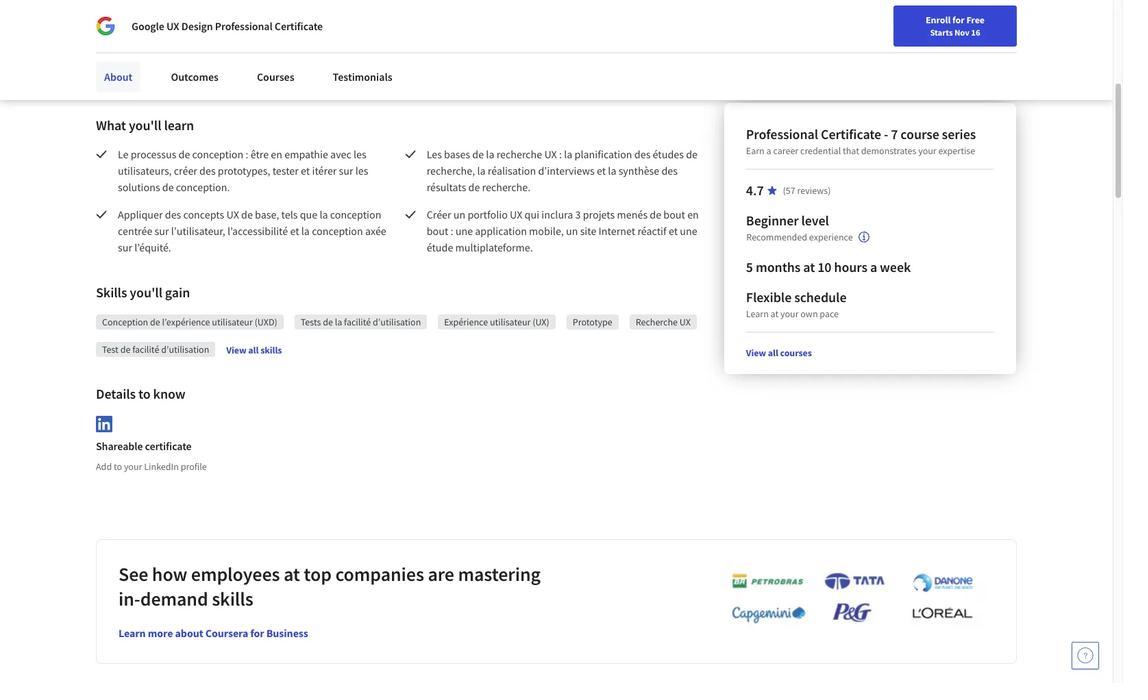 Task type: describe. For each thing, give the bounding box(es) containing it.
view all courses link
[[747, 347, 813, 359]]

2 outcomes from the top
[[171, 70, 219, 84]]

top
[[304, 562, 332, 587]]

outcomes link for testimonials link associated with 2nd about link from the bottom's courses link
[[163, 54, 227, 84]]

expérience
[[444, 316, 488, 328]]

0 horizontal spatial your
[[124, 460, 142, 473]]

information about difficulty level pre-requisites. image
[[859, 232, 870, 243]]

base,
[[255, 208, 279, 221]]

de right résultats
[[469, 180, 480, 194]]

de right test
[[120, 343, 130, 356]]

hours
[[835, 258, 868, 276]]

0 horizontal spatial certificate
[[275, 19, 323, 33]]

about
[[175, 626, 203, 640]]

recherche.
[[482, 180, 531, 194]]

réalisation
[[488, 164, 536, 178]]

: inside les bases de la recherche ux : la planification des études de recherche, la réalisation d'interviews et la synthèse des résultats de recherche.
[[559, 147, 562, 161]]

5 months at 10 hours a week
[[747, 258, 912, 276]]

learn more about coursera for business
[[119, 626, 308, 640]]

la up réalisation
[[486, 147, 495, 161]]

-
[[885, 125, 889, 143]]

de up test de facilité d'utilisation
[[150, 316, 160, 328]]

l'expérience
[[162, 316, 210, 328]]

learn
[[164, 117, 194, 134]]

solutions
[[118, 180, 160, 194]]

10
[[818, 258, 832, 276]]

0 vertical spatial les
[[354, 147, 367, 161]]

about for 1st about link from the bottom
[[104, 70, 133, 84]]

business
[[266, 626, 308, 640]]

de up créer
[[179, 147, 190, 161]]

your inside professional certificate - 7 course series earn a career credential that demonstrates your expertise
[[919, 145, 937, 157]]

shareable
[[96, 439, 143, 453]]

learn more about coursera for business link
[[119, 626, 308, 640]]

in-
[[119, 587, 140, 611]]

0 vertical spatial facilité
[[344, 316, 371, 328]]

1 vertical spatial learn
[[119, 626, 146, 640]]

0 vertical spatial un
[[454, 208, 466, 221]]

planification
[[575, 147, 632, 161]]

starts
[[931, 27, 953, 38]]

certificate inside professional certificate - 7 course series earn a career credential that demonstrates your expertise
[[822, 125, 882, 143]]

google ux design professional certificate
[[132, 19, 323, 33]]

shareable certificate
[[96, 439, 192, 453]]

sur inside le processus de conception : être en empathie avec les utilisateurs, créer des prototypes, tester et itérer sur les solutions de conception.
[[339, 164, 353, 178]]

skills inside button
[[261, 344, 282, 356]]

application
[[475, 224, 527, 238]]

conception.
[[176, 180, 230, 194]]

tests de la facilité d'utilisation
[[301, 316, 421, 328]]

know
[[153, 385, 186, 402]]

l'équité.
[[134, 241, 171, 254]]

reviews)
[[798, 184, 831, 197]]

level
[[802, 212, 830, 229]]

ux right the recherche
[[680, 316, 691, 328]]

professional inside professional certificate - 7 course series earn a career credential that demonstrates your expertise
[[747, 125, 819, 143]]

help center image
[[1078, 648, 1094, 664]]

pace
[[820, 308, 839, 320]]

la right que
[[320, 208, 328, 221]]

7
[[892, 125, 899, 143]]

en inside le processus de conception : être en empathie avec les utilisateurs, créer des prototypes, tester et itérer sur les solutions de conception.
[[271, 147, 282, 161]]

en inside créer un portfolio ux qui inclura 3 projets menés de bout en bout : une application mobile, un site internet réactif et une étude multiplateforme.
[[688, 208, 699, 221]]

see
[[119, 562, 148, 587]]

1 horizontal spatial sur
[[155, 224, 169, 238]]

des up synthèse
[[635, 147, 651, 161]]

synthèse
[[619, 164, 660, 178]]

expérience utilisateur (ux)
[[444, 316, 550, 328]]

que
[[300, 208, 318, 221]]

free
[[967, 14, 985, 26]]

months
[[756, 258, 801, 276]]

être
[[251, 147, 269, 161]]

de right the études
[[686, 147, 698, 161]]

how
[[152, 562, 187, 587]]

menés
[[617, 208, 648, 221]]

flexible
[[747, 289, 792, 306]]

créer
[[174, 164, 197, 178]]

view for view all skills
[[226, 344, 247, 356]]

bases
[[444, 147, 470, 161]]

all for courses
[[769, 347, 779, 359]]

career
[[774, 145, 799, 157]]

le
[[118, 147, 129, 161]]

inclura
[[542, 208, 573, 221]]

course
[[901, 125, 940, 143]]

1 vertical spatial les
[[356, 164, 368, 178]]

1 utilisateur from the left
[[212, 316, 253, 328]]

you'll for what
[[129, 117, 161, 134]]

processus
[[131, 147, 176, 161]]

0 horizontal spatial facilité
[[132, 343, 159, 356]]

view all skills
[[226, 344, 282, 356]]

des inside "appliquer des concepts ux de base, tels que la conception centrée sur l'utilisateur, l'accessibilité et la conception axée sur l'équité."
[[165, 208, 181, 221]]

conception inside le processus de conception : être en empathie avec les utilisateurs, créer des prototypes, tester et itérer sur les solutions de conception.
[[192, 147, 244, 161]]

profile
[[181, 460, 207, 473]]

test de facilité d'utilisation
[[102, 343, 209, 356]]

l'utilisateur,
[[171, 224, 225, 238]]

les
[[427, 147, 442, 161]]

testimonials link for 2nd about link from the bottom
[[325, 54, 401, 84]]

test
[[102, 343, 118, 356]]

ux inside les bases de la recherche ux : la planification des études de recherche, la réalisation d'interviews et la synthèse des résultats de recherche.
[[545, 147, 557, 161]]

schedule
[[795, 289, 847, 306]]

google image
[[96, 16, 115, 36]]

courses link for 1st about link from the bottom testimonials link
[[249, 62, 303, 92]]

qui
[[525, 208, 540, 221]]

la right tests
[[335, 316, 342, 328]]

0 horizontal spatial d'utilisation
[[161, 343, 209, 356]]

recommended experience
[[747, 231, 853, 244]]

your inside 'flexible schedule learn at your own pace'
[[781, 308, 799, 320]]

at for flexible schedule learn at your own pace
[[771, 308, 779, 320]]

credential
[[801, 145, 842, 157]]

et inside "appliquer des concepts ux de base, tels que la conception centrée sur l'utilisateur, l'accessibilité et la conception axée sur l'équité."
[[290, 224, 299, 238]]

companies
[[335, 562, 424, 587]]

1 vertical spatial un
[[566, 224, 578, 238]]

axée
[[365, 224, 386, 238]]

flexible schedule learn at your own pace
[[747, 289, 847, 320]]

(57
[[784, 184, 796, 197]]

show notifications image
[[928, 17, 945, 34]]

recherche ux
[[636, 316, 691, 328]]

2 courses from the top
[[257, 70, 294, 84]]

de down utilisateurs,
[[162, 180, 174, 194]]

1 about link from the top
[[96, 54, 141, 84]]

testimonials link for 1st about link from the bottom
[[325, 62, 401, 92]]

employees
[[191, 562, 280, 587]]

about for 2nd about link from the bottom
[[104, 62, 133, 76]]

see how employees at top companies are mastering in-demand skills
[[119, 562, 541, 611]]

(uxd)
[[255, 316, 277, 328]]

certificate
[[145, 439, 192, 453]]

créer
[[427, 208, 451, 221]]

experience
[[810, 231, 853, 244]]

a inside professional certificate - 7 course series earn a career credential that demonstrates your expertise
[[767, 145, 772, 157]]

skills you'll gain
[[96, 284, 190, 301]]

utilisateurs,
[[118, 164, 172, 178]]

et inside le processus de conception : être en empathie avec les utilisateurs, créer des prototypes, tester et itérer sur les solutions de conception.
[[301, 164, 310, 178]]

to for your
[[114, 460, 122, 473]]

la down "planification"
[[608, 164, 617, 178]]



Task type: vqa. For each thing, say whether or not it's contained in the screenshot.
top at the left of the page
yes



Task type: locate. For each thing, give the bounding box(es) containing it.
de right tests
[[323, 316, 333, 328]]

et down "planification"
[[597, 164, 606, 178]]

0 vertical spatial professional
[[215, 19, 273, 33]]

utilisateur left (ux)
[[490, 316, 531, 328]]

une right bout :
[[456, 224, 473, 238]]

portfolio
[[468, 208, 508, 221]]

1 vertical spatial sur
[[155, 224, 169, 238]]

0 horizontal spatial learn
[[119, 626, 146, 640]]

1 horizontal spatial utilisateur
[[490, 316, 531, 328]]

professional up the career
[[747, 125, 819, 143]]

sur down centrée
[[118, 241, 132, 254]]

1 horizontal spatial all
[[769, 347, 779, 359]]

skills up coursera
[[212, 587, 254, 611]]

for inside enroll for free starts nov 16
[[953, 14, 965, 26]]

2 outcomes link from the top
[[163, 62, 227, 92]]

view left courses
[[747, 347, 767, 359]]

add to your linkedin profile
[[96, 460, 207, 473]]

l'accessibilité
[[228, 224, 288, 238]]

0 vertical spatial learn
[[747, 308, 769, 320]]

des up conception.
[[200, 164, 216, 178]]

ux up d'interviews
[[545, 147, 557, 161]]

0 vertical spatial certificate
[[275, 19, 323, 33]]

0 horizontal spatial skills
[[212, 587, 254, 611]]

at inside see how employees at top companies are mastering in-demand skills
[[284, 562, 300, 587]]

1 horizontal spatial for
[[953, 14, 965, 26]]

avec
[[330, 147, 352, 161]]

0 horizontal spatial a
[[767, 145, 772, 157]]

de inside créer un portfolio ux qui inclura 3 projets menés de bout en bout : une application mobile, un site internet réactif et une étude multiplateforme.
[[650, 208, 662, 221]]

learn left 'more'
[[119, 626, 146, 640]]

itérer
[[312, 164, 337, 178]]

coursera
[[206, 626, 248, 640]]

créer un portfolio ux qui inclura 3 projets menés de bout en bout : une application mobile, un site internet réactif et une étude multiplateforme.
[[427, 208, 701, 254]]

1 horizontal spatial a
[[871, 258, 878, 276]]

2 about link from the top
[[96, 62, 141, 92]]

all
[[248, 344, 259, 356], [769, 347, 779, 359]]

concepts
[[183, 208, 224, 221]]

at inside 'flexible schedule learn at your own pace'
[[771, 308, 779, 320]]

de right bases
[[473, 147, 484, 161]]

réactif
[[638, 224, 667, 238]]

1 outcomes link from the top
[[163, 54, 227, 84]]

professional certificate - 7 course series earn a career credential that demonstrates your expertise
[[747, 125, 977, 157]]

for left business
[[250, 626, 264, 640]]

recommended
[[747, 231, 808, 244]]

enroll for free starts nov 16
[[926, 14, 985, 38]]

at for see how employees at top companies are mastering in-demand skills
[[284, 562, 300, 587]]

2 testimonials from the top
[[333, 70, 393, 84]]

google
[[132, 19, 164, 33]]

a right earn
[[767, 145, 772, 157]]

0 vertical spatial en
[[271, 147, 282, 161]]

2 vertical spatial conception
[[312, 224, 363, 238]]

empathie
[[285, 147, 328, 161]]

0 horizontal spatial for
[[250, 626, 264, 640]]

et
[[301, 164, 310, 178], [597, 164, 606, 178], [290, 224, 299, 238], [669, 224, 678, 238]]

all left courses
[[769, 347, 779, 359]]

de
[[179, 147, 190, 161], [473, 147, 484, 161], [686, 147, 698, 161], [162, 180, 174, 194], [469, 180, 480, 194], [241, 208, 253, 221], [650, 208, 662, 221], [150, 316, 160, 328], [323, 316, 333, 328], [120, 343, 130, 356]]

1 vertical spatial d'utilisation
[[161, 343, 209, 356]]

projets
[[583, 208, 615, 221]]

0 horizontal spatial to
[[114, 460, 122, 473]]

own
[[801, 308, 819, 320]]

ux inside créer un portfolio ux qui inclura 3 projets menés de bout en bout : une application mobile, un site internet réactif et une étude multiplateforme.
[[510, 208, 523, 221]]

2 vertical spatial your
[[124, 460, 142, 473]]

ux left design
[[166, 19, 179, 33]]

you'll for skills
[[130, 284, 162, 301]]

conception down que
[[312, 224, 363, 238]]

about link
[[96, 54, 141, 84], [96, 62, 141, 92]]

2 courses link from the top
[[249, 62, 303, 92]]

your down course
[[919, 145, 937, 157]]

mastering
[[458, 562, 541, 587]]

une
[[456, 224, 473, 238], [680, 224, 698, 238]]

what you'll learn
[[96, 117, 194, 134]]

0 vertical spatial for
[[953, 14, 965, 26]]

1 courses from the top
[[257, 62, 294, 76]]

ux right "concepts"
[[227, 208, 239, 221]]

outcomes link
[[163, 54, 227, 84], [163, 62, 227, 92]]

series
[[943, 125, 977, 143]]

0 vertical spatial d'utilisation
[[373, 316, 421, 328]]

1 vertical spatial to
[[114, 460, 122, 473]]

view all courses
[[747, 347, 813, 359]]

1 horizontal spatial en
[[688, 208, 699, 221]]

for up nov
[[953, 14, 965, 26]]

conception up axée
[[330, 208, 381, 221]]

ux left qui
[[510, 208, 523, 221]]

1 horizontal spatial certificate
[[822, 125, 882, 143]]

your
[[919, 145, 937, 157], [781, 308, 799, 320], [124, 460, 142, 473]]

to for know
[[138, 385, 151, 402]]

testimonials
[[333, 62, 393, 76], [333, 70, 393, 84]]

la up d'interviews
[[564, 147, 573, 161]]

tests
[[301, 316, 321, 328]]

beginner
[[747, 212, 799, 229]]

0 horizontal spatial utilisateur
[[212, 316, 253, 328]]

gain
[[165, 284, 190, 301]]

1 horizontal spatial at
[[771, 308, 779, 320]]

view inside button
[[226, 344, 247, 356]]

2 vertical spatial at
[[284, 562, 300, 587]]

0 horizontal spatial view
[[226, 344, 247, 356]]

a left the week
[[871, 258, 878, 276]]

1 horizontal spatial une
[[680, 224, 698, 238]]

internet
[[599, 224, 636, 238]]

des up the l'utilisateur,
[[165, 208, 181, 221]]

de up réactif at the top right of the page
[[650, 208, 662, 221]]

learn inside 'flexible schedule learn at your own pace'
[[747, 308, 769, 320]]

coursera enterprise logos image
[[712, 572, 986, 631]]

la up recherche.
[[477, 164, 486, 178]]

facilité right tests
[[344, 316, 371, 328]]

1 horizontal spatial professional
[[747, 125, 819, 143]]

en right bout
[[688, 208, 699, 221]]

les bases de la recherche ux : la planification des études de recherche, la réalisation d'interviews et la synthèse des résultats de recherche.
[[427, 147, 700, 194]]

sur
[[339, 164, 353, 178], [155, 224, 169, 238], [118, 241, 132, 254]]

résultats
[[427, 180, 466, 194]]

: up d'interviews
[[559, 147, 562, 161]]

4.7
[[747, 182, 764, 199]]

about down google image
[[104, 62, 133, 76]]

2 horizontal spatial sur
[[339, 164, 353, 178]]

et down the empathie
[[301, 164, 310, 178]]

(57 reviews)
[[784, 184, 831, 197]]

et inside les bases de la recherche ux : la planification des études de recherche, la réalisation d'interviews et la synthèse des résultats de recherche.
[[597, 164, 606, 178]]

linkedin
[[144, 460, 179, 473]]

for
[[953, 14, 965, 26], [250, 626, 264, 640]]

mobile,
[[529, 224, 564, 238]]

coursera image
[[16, 11, 104, 33]]

1 horizontal spatial d'utilisation
[[373, 316, 421, 328]]

1 vertical spatial at
[[771, 308, 779, 320]]

design
[[181, 19, 213, 33]]

skills
[[96, 284, 127, 301]]

0 vertical spatial you'll
[[129, 117, 161, 134]]

2 horizontal spatial your
[[919, 145, 937, 157]]

2 horizontal spatial at
[[804, 258, 816, 276]]

2 about from the top
[[104, 70, 133, 84]]

1 horizontal spatial to
[[138, 385, 151, 402]]

testimonials link
[[325, 54, 401, 84], [325, 62, 401, 92]]

les right itérer
[[356, 164, 368, 178]]

add
[[96, 460, 112, 473]]

you'll
[[129, 117, 161, 134], [130, 284, 162, 301]]

view down "conception de l'expérience utilisateur (uxd)"
[[226, 344, 247, 356]]

facilité
[[344, 316, 371, 328], [132, 343, 159, 356]]

facilité down conception at the top of the page
[[132, 343, 159, 356]]

centrée
[[118, 224, 152, 238]]

1 testimonials from the top
[[333, 62, 393, 76]]

conception
[[102, 316, 148, 328]]

earn
[[747, 145, 765, 157]]

2 : from the left
[[559, 147, 562, 161]]

1 horizontal spatial :
[[559, 147, 562, 161]]

2 vertical spatial sur
[[118, 241, 132, 254]]

0 horizontal spatial :
[[246, 147, 248, 161]]

professional right design
[[215, 19, 273, 33]]

et down bout
[[669, 224, 678, 238]]

1 vertical spatial you'll
[[130, 284, 162, 301]]

1 courses link from the top
[[249, 54, 303, 84]]

appliquer des concepts ux de base, tels que la conception centrée sur l'utilisateur, l'accessibilité et la conception axée sur l'équité.
[[118, 208, 389, 254]]

1 vertical spatial en
[[688, 208, 699, 221]]

outcomes link for courses link associated with 1st about link from the bottom testimonials link
[[163, 62, 227, 92]]

0 horizontal spatial sur
[[118, 241, 132, 254]]

about link up what
[[96, 62, 141, 92]]

about up what
[[104, 70, 133, 84]]

0 vertical spatial skills
[[261, 344, 282, 356]]

2 une from the left
[[680, 224, 698, 238]]

your down "shareable certificate"
[[124, 460, 142, 473]]

you'll up processus at the top left of the page
[[129, 117, 161, 134]]

utilisateur
[[212, 316, 253, 328], [490, 316, 531, 328]]

1 vertical spatial facilité
[[132, 343, 159, 356]]

2 testimonials link from the top
[[325, 62, 401, 92]]

learn down the flexible at the top right of the page
[[747, 308, 769, 320]]

en right être
[[271, 147, 282, 161]]

tels
[[281, 208, 298, 221]]

you'll left gain
[[130, 284, 162, 301]]

enroll
[[926, 14, 951, 26]]

bout
[[664, 208, 685, 221]]

0 vertical spatial to
[[138, 385, 151, 402]]

1 une from the left
[[456, 224, 473, 238]]

at left 10 on the top of page
[[804, 258, 816, 276]]

1 vertical spatial certificate
[[822, 125, 882, 143]]

1 testimonials link from the top
[[325, 54, 401, 84]]

16
[[972, 27, 981, 38]]

None search field
[[195, 9, 524, 36]]

1 horizontal spatial facilité
[[344, 316, 371, 328]]

un
[[454, 208, 466, 221], [566, 224, 578, 238]]

1 outcomes from the top
[[171, 62, 219, 76]]

sur up l'équité.
[[155, 224, 169, 238]]

les
[[354, 147, 367, 161], [356, 164, 368, 178]]

conception
[[192, 147, 244, 161], [330, 208, 381, 221], [312, 224, 363, 238]]

conception up the prototypes,
[[192, 147, 244, 161]]

et down tels
[[290, 224, 299, 238]]

une down bout
[[680, 224, 698, 238]]

sur down the "avec"
[[339, 164, 353, 178]]

1 horizontal spatial learn
[[747, 308, 769, 320]]

your left own
[[781, 308, 799, 320]]

2 utilisateur from the left
[[490, 316, 531, 328]]

1 vertical spatial professional
[[747, 125, 819, 143]]

0 vertical spatial at
[[804, 258, 816, 276]]

all inside button
[[248, 344, 259, 356]]

un right the créer
[[454, 208, 466, 221]]

1 horizontal spatial view
[[747, 347, 767, 359]]

0 vertical spatial a
[[767, 145, 772, 157]]

1 horizontal spatial un
[[566, 224, 578, 238]]

1 about from the top
[[104, 62, 133, 76]]

more
[[148, 626, 173, 640]]

nov
[[955, 27, 970, 38]]

at down the flexible at the top right of the page
[[771, 308, 779, 320]]

0 horizontal spatial en
[[271, 147, 282, 161]]

0 horizontal spatial all
[[248, 344, 259, 356]]

: left être
[[246, 147, 248, 161]]

recherche,
[[427, 164, 475, 178]]

1 vertical spatial your
[[781, 308, 799, 320]]

0 horizontal spatial un
[[454, 208, 466, 221]]

skills inside see how employees at top companies are mastering in-demand skills
[[212, 587, 254, 611]]

5
[[747, 258, 754, 276]]

et inside créer un portfolio ux qui inclura 3 projets menés de bout en bout : une application mobile, un site internet réactif et une étude multiplateforme.
[[669, 224, 678, 238]]

1 : from the left
[[246, 147, 248, 161]]

beginner level
[[747, 212, 830, 229]]

d'interviews
[[538, 164, 595, 178]]

de inside "appliquer des concepts ux de base, tels que la conception centrée sur l'utilisateur, l'accessibilité et la conception axée sur l'équité."
[[241, 208, 253, 221]]

les right the "avec"
[[354, 147, 367, 161]]

prototypes,
[[218, 164, 270, 178]]

all for skills
[[248, 344, 259, 356]]

courses link for testimonials link associated with 2nd about link from the bottom
[[249, 54, 303, 84]]

utilisateur left (uxd)
[[212, 316, 253, 328]]

skills down (uxd)
[[261, 344, 282, 356]]

expertise
[[939, 145, 976, 157]]

about link down google image
[[96, 54, 141, 84]]

études
[[653, 147, 684, 161]]

1 horizontal spatial skills
[[261, 344, 282, 356]]

multiplateforme.
[[456, 241, 533, 254]]

ux inside "appliquer des concepts ux de base, tels que la conception centrée sur l'utilisateur, l'accessibilité et la conception axée sur l'équité."
[[227, 208, 239, 221]]

all down (uxd)
[[248, 344, 259, 356]]

des inside le processus de conception : être en empathie avec les utilisateurs, créer des prototypes, tester et itérer sur les solutions de conception.
[[200, 164, 216, 178]]

are
[[428, 562, 454, 587]]

0 horizontal spatial une
[[456, 224, 473, 238]]

la down que
[[301, 224, 310, 238]]

de up l'accessibilité
[[241, 208, 253, 221]]

1 vertical spatial for
[[250, 626, 264, 640]]

1 vertical spatial a
[[871, 258, 878, 276]]

0 horizontal spatial professional
[[215, 19, 273, 33]]

about
[[104, 62, 133, 76], [104, 70, 133, 84]]

0 vertical spatial conception
[[192, 147, 244, 161]]

un left 'site'
[[566, 224, 578, 238]]

view for view all courses
[[747, 347, 767, 359]]

to left know
[[138, 385, 151, 402]]

étude
[[427, 241, 453, 254]]

1 vertical spatial skills
[[212, 587, 254, 611]]

0 vertical spatial your
[[919, 145, 937, 157]]

bout :
[[427, 224, 453, 238]]

prototype
[[573, 316, 613, 328]]

0 horizontal spatial at
[[284, 562, 300, 587]]

1 horizontal spatial your
[[781, 308, 799, 320]]

to right add
[[114, 460, 122, 473]]

des down the études
[[662, 164, 678, 178]]

: inside le processus de conception : être en empathie avec les utilisateurs, créer des prototypes, tester et itérer sur les solutions de conception.
[[246, 147, 248, 161]]

3
[[576, 208, 581, 221]]

1 vertical spatial conception
[[330, 208, 381, 221]]

at left top
[[284, 562, 300, 587]]

0 vertical spatial sur
[[339, 164, 353, 178]]



